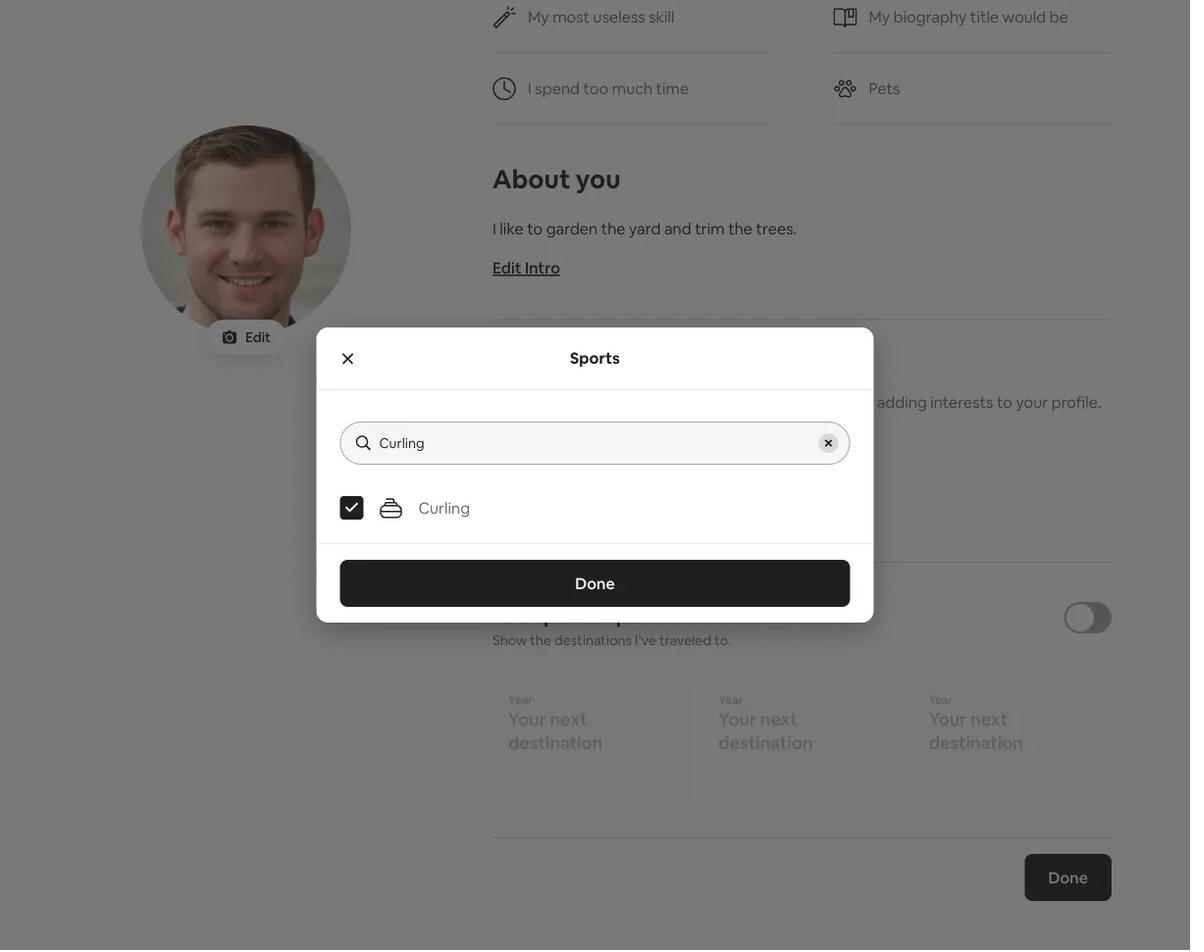Task type: vqa. For each thing, say whether or not it's contained in the screenshot.
Pets button
yes



Task type: describe. For each thing, give the bounding box(es) containing it.
1 year your next destination from the left
[[508, 693, 603, 755]]

done button inside the sports dialog
[[340, 560, 850, 607]]

show
[[492, 632, 527, 649]]

i've
[[635, 632, 656, 649]]

to.
[[714, 632, 731, 649]]

profile.
[[1051, 392, 1101, 413]]

1 next from the left
[[550, 708, 587, 731]]

like
[[500, 219, 524, 239]]

ground
[[595, 392, 647, 413]]

3 year your next destination from the left
[[929, 693, 1023, 755]]

your
[[1016, 392, 1048, 413]]

useless
[[593, 7, 645, 27]]

guests
[[728, 392, 776, 413]]

my biography title would be button
[[833, 0, 1112, 53]]

my most useless skill
[[528, 7, 675, 27]]

be
[[1049, 7, 1068, 27]]

your inside the your past trips show the destinations i've traveled to.
[[492, 601, 539, 629]]

too
[[583, 78, 608, 99]]

i like to garden the yard and trim the trees.
[[492, 219, 797, 239]]

intro
[[525, 258, 560, 278]]

3 destination from the left
[[929, 732, 1023, 755]]

trees.
[[756, 219, 797, 239]]

curling
[[418, 498, 470, 518]]

what you're into find common ground with other guests and hosts by adding interests to your profile.
[[492, 358, 1101, 413]]

1 horizontal spatial done
[[1048, 868, 1088, 888]]

much
[[612, 78, 652, 99]]

i for i spend too much time
[[528, 78, 532, 99]]

interests
[[930, 392, 993, 413]]

i for i like to garden the yard and trim the trees.
[[492, 219, 496, 239]]

edit for edit intro
[[492, 258, 522, 278]]

common
[[526, 392, 591, 413]]

find
[[492, 392, 523, 413]]

biography
[[893, 7, 967, 27]]

the for trips
[[530, 632, 551, 649]]

my for my biography title would be
[[869, 7, 890, 27]]

with
[[650, 392, 682, 413]]

1 destination from the left
[[508, 732, 603, 755]]

garden
[[546, 219, 598, 239]]

clear search image
[[824, 439, 833, 448]]

would
[[1002, 7, 1046, 27]]

2 horizontal spatial the
[[728, 219, 752, 239]]

edit for edit
[[245, 329, 271, 346]]

into
[[620, 358, 660, 386]]

pets
[[869, 78, 900, 99]]



Task type: locate. For each thing, give the bounding box(es) containing it.
2 destination from the left
[[718, 732, 813, 755]]

you
[[576, 162, 621, 195]]

edit intro
[[492, 258, 560, 278]]

year
[[508, 693, 533, 708], [718, 693, 743, 708], [929, 693, 953, 708]]

1 horizontal spatial to
[[997, 392, 1012, 413]]

1 vertical spatial done button
[[1025, 855, 1112, 902]]

1 horizontal spatial the
[[601, 219, 625, 239]]

the inside the your past trips show the destinations i've traveled to.
[[530, 632, 551, 649]]

by
[[856, 392, 873, 413]]

1 vertical spatial to
[[997, 392, 1012, 413]]

edit intro button
[[492, 257, 1019, 280]]

Search for sports text field
[[379, 434, 811, 453]]

about you
[[492, 162, 621, 195]]

3 next from the left
[[970, 708, 1008, 731]]

1 horizontal spatial done button
[[1025, 855, 1112, 902]]

destination
[[508, 732, 603, 755], [718, 732, 813, 755], [929, 732, 1023, 755]]

0 vertical spatial and
[[664, 219, 691, 239]]

to inside the "what you're into find common ground with other guests and hosts by adding interests to your profile."
[[997, 392, 1012, 413]]

trim
[[695, 219, 725, 239]]

next
[[550, 708, 587, 731], [760, 708, 798, 731], [970, 708, 1008, 731]]

adding
[[877, 392, 927, 413]]

my left biography
[[869, 7, 890, 27]]

my biography title would be
[[869, 7, 1068, 27]]

to
[[527, 219, 543, 239], [997, 392, 1012, 413]]

0 vertical spatial to
[[527, 219, 543, 239]]

2 my from the left
[[869, 7, 890, 27]]

2 horizontal spatial destination
[[929, 732, 1023, 755]]

0 horizontal spatial done button
[[340, 560, 850, 607]]

sports
[[570, 348, 620, 368]]

and left trim
[[664, 219, 691, 239]]

0 horizontal spatial year your next destination
[[508, 693, 603, 755]]

time
[[656, 78, 689, 99]]

my most useless skill button
[[492, 0, 771, 53]]

1 horizontal spatial edit
[[492, 258, 522, 278]]

title
[[970, 7, 999, 27]]

i spend too much time button
[[492, 53, 771, 125]]

and
[[664, 219, 691, 239], [780, 392, 807, 413]]

2 next from the left
[[760, 708, 798, 731]]

0 horizontal spatial to
[[527, 219, 543, 239]]

0 horizontal spatial edit
[[245, 329, 271, 346]]

edit
[[492, 258, 522, 278], [245, 329, 271, 346]]

1 horizontal spatial i
[[528, 78, 532, 99]]

3 year from the left
[[929, 693, 953, 708]]

1 vertical spatial edit
[[245, 329, 271, 346]]

yard
[[629, 219, 661, 239]]

1 my from the left
[[528, 7, 549, 27]]

i left spend
[[528, 78, 532, 99]]

1 vertical spatial i
[[492, 219, 496, 239]]

my inside button
[[528, 7, 549, 27]]

hosts
[[811, 392, 852, 413]]

i spend too much time
[[528, 78, 689, 99]]

what
[[492, 358, 548, 386]]

the
[[601, 219, 625, 239], [728, 219, 752, 239], [530, 632, 551, 649]]

1 year from the left
[[508, 693, 533, 708]]

done button
[[340, 560, 850, 607], [1025, 855, 1112, 902]]

you're
[[553, 358, 616, 386]]

sports dialog
[[316, 328, 874, 623]]

0 horizontal spatial and
[[664, 219, 691, 239]]

to left your
[[997, 392, 1012, 413]]

trips
[[593, 601, 640, 629]]

your
[[492, 601, 539, 629], [508, 708, 546, 731], [718, 708, 756, 731], [929, 708, 967, 731]]

to right like
[[527, 219, 543, 239]]

my inside button
[[869, 7, 890, 27]]

1 horizontal spatial and
[[780, 392, 807, 413]]

1 horizontal spatial next
[[760, 708, 798, 731]]

1 horizontal spatial destination
[[718, 732, 813, 755]]

the right show
[[530, 632, 551, 649]]

most
[[553, 7, 590, 27]]

1 vertical spatial and
[[780, 392, 807, 413]]

0 vertical spatial done
[[575, 573, 615, 594]]

destinations
[[554, 632, 632, 649]]

your past trips show the destinations i've traveled to.
[[492, 601, 731, 649]]

0 horizontal spatial next
[[550, 708, 587, 731]]

skill
[[649, 7, 675, 27]]

2 year from the left
[[718, 693, 743, 708]]

0 horizontal spatial destination
[[508, 732, 603, 755]]

0 horizontal spatial i
[[492, 219, 496, 239]]

0 vertical spatial done button
[[340, 560, 850, 607]]

the left yard
[[601, 219, 625, 239]]

done
[[575, 573, 615, 594], [1048, 868, 1088, 888]]

i left like
[[492, 219, 496, 239]]

0 vertical spatial i
[[528, 78, 532, 99]]

year your next destination
[[508, 693, 603, 755], [718, 693, 813, 755], [929, 693, 1023, 755]]

the for to
[[601, 219, 625, 239]]

i inside button
[[528, 78, 532, 99]]

about
[[492, 162, 570, 195]]

0 horizontal spatial my
[[528, 7, 549, 27]]

i
[[528, 78, 532, 99], [492, 219, 496, 239]]

my
[[528, 7, 549, 27], [869, 7, 890, 27]]

1 horizontal spatial year
[[718, 693, 743, 708]]

and left hosts
[[780, 392, 807, 413]]

pets button
[[833, 53, 1112, 125]]

0 horizontal spatial done
[[575, 573, 615, 594]]

my left the most
[[528, 7, 549, 27]]

0 horizontal spatial the
[[530, 632, 551, 649]]

past
[[543, 601, 588, 629]]

edit button
[[206, 320, 286, 355]]

2 year your next destination from the left
[[718, 693, 813, 755]]

0 vertical spatial edit
[[492, 258, 522, 278]]

0 horizontal spatial year
[[508, 693, 533, 708]]

traveled
[[659, 632, 711, 649]]

other
[[685, 392, 725, 413]]

2 horizontal spatial year your next destination
[[929, 693, 1023, 755]]

2 horizontal spatial next
[[970, 708, 1008, 731]]

1 horizontal spatial my
[[869, 7, 890, 27]]

1 vertical spatial done
[[1048, 868, 1088, 888]]

1 horizontal spatial year your next destination
[[718, 693, 813, 755]]

the right trim
[[728, 219, 752, 239]]

my for my most useless skill
[[528, 7, 549, 27]]

and inside the "what you're into find common ground with other guests and hosts by adding interests to your profile."
[[780, 392, 807, 413]]

done inside the sports dialog
[[575, 573, 615, 594]]

spend
[[535, 78, 580, 99]]

2 horizontal spatial year
[[929, 693, 953, 708]]



